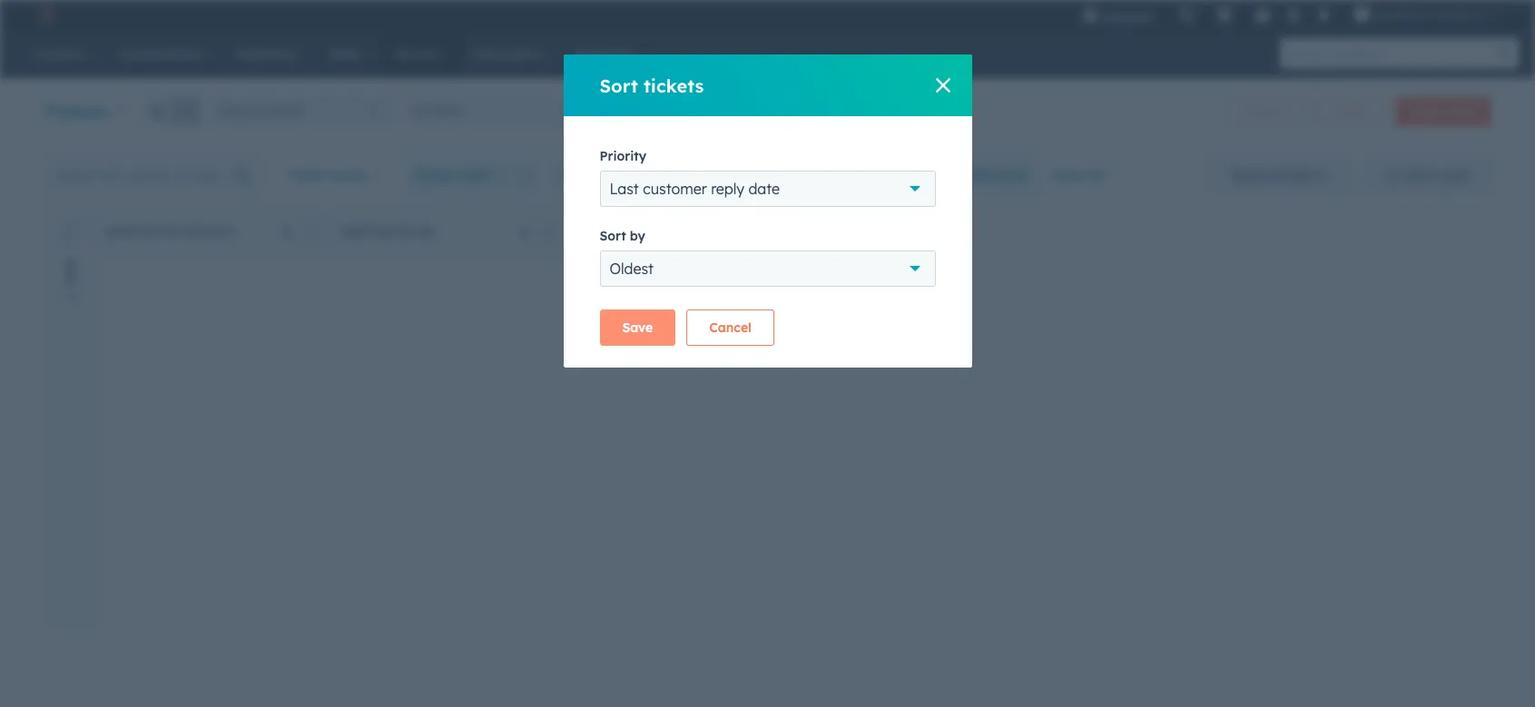 Task type: describe. For each thing, give the bounding box(es) containing it.
hubspot link
[[22, 4, 68, 25]]

group inside 'tickets' banner
[[143, 96, 200, 125]]

search button
[[1488, 38, 1519, 69]]

all tickets
[[412, 103, 461, 117]]

advanced filters (4) button
[[871, 157, 1039, 193]]

all tickets button
[[404, 96, 585, 125]]

last for last customer reply date
[[610, 180, 639, 198]]

Search ID, name, or description search field
[[44, 157, 264, 193]]

priority inside sort tickets dialog
[[600, 148, 646, 164]]

sort for sort tickets
[[600, 74, 638, 97]]

board actions button
[[1209, 157, 1353, 193]]

sort by
[[600, 228, 645, 244]]

(1) priority button
[[732, 157, 836, 193]]

ticket
[[1448, 104, 1476, 118]]

by
[[630, 228, 645, 244]]

save button
[[600, 310, 676, 346]]

board actions
[[1232, 167, 1319, 183]]

save view
[[1406, 167, 1469, 183]]

clear all button
[[1039, 157, 1116, 193]]

clear
[[1051, 167, 1084, 183]]

e
[[64, 267, 78, 273]]

support pipeline
[[219, 103, 304, 117]]

create ticket
[[1410, 104, 1476, 118]]

owner
[[329, 167, 369, 183]]

cancel button
[[687, 310, 774, 346]]

save for save view
[[1406, 167, 1436, 183]]

sort tickets
[[600, 74, 704, 97]]

import button
[[1317, 97, 1384, 126]]

oldest
[[610, 260, 654, 278]]

(1)
[[744, 167, 760, 183]]

board
[[1232, 167, 1270, 183]]

calling icon image
[[1179, 7, 1195, 24]]

last for last activity date
[[561, 167, 588, 183]]

date inside popup button
[[748, 180, 780, 198]]

actions
[[1242, 104, 1280, 118]]

sort tickets dialog
[[563, 54, 972, 368]]

last activity date
[[561, 167, 673, 183]]

closed
[[577, 225, 622, 238]]

filters
[[969, 167, 1005, 183]]

import
[[1332, 104, 1369, 118]]

calling icon button
[[1171, 3, 1202, 26]]

advanced filters (4)
[[902, 167, 1027, 183]]

apoptosis
[[1374, 7, 1430, 22]]

upgrade image
[[1082, 8, 1099, 25]]

save for save
[[622, 320, 653, 336]]

create date
[[416, 167, 491, 183]]

notifications button
[[1309, 0, 1339, 29]]

tara schultz image
[[1354, 6, 1370, 23]]



Task type: locate. For each thing, give the bounding box(es) containing it.
waiting for waiting on us
[[341, 225, 395, 238]]

help image
[[1255, 8, 1271, 25]]

settings link
[[1282, 5, 1305, 24]]

activity
[[592, 167, 640, 183]]

priority
[[600, 148, 646, 164], [764, 167, 812, 183]]

1 horizontal spatial priority
[[764, 167, 812, 183]]

last left activity
[[561, 167, 588, 183]]

clear all
[[1051, 167, 1104, 183]]

(4)
[[1009, 167, 1027, 183]]

oldest button
[[600, 251, 935, 287]]

all
[[412, 103, 424, 117], [1088, 167, 1104, 183]]

hubspot image
[[33, 4, 54, 25]]

tickets button
[[44, 98, 125, 124]]

tickets for all tickets
[[427, 103, 461, 117]]

all right clear
[[1088, 167, 1104, 183]]

ticket owner
[[287, 167, 369, 183]]

waiting
[[105, 225, 159, 238], [341, 225, 395, 238]]

0 horizontal spatial save
[[622, 320, 653, 336]]

0 vertical spatial create
[[1410, 104, 1445, 118]]

last up sort by
[[610, 180, 639, 198]]

2 0 from the left
[[520, 225, 527, 238]]

priority right the (1)
[[764, 167, 812, 183]]

0 horizontal spatial 0
[[284, 225, 291, 238]]

save inside button
[[622, 320, 653, 336]]

(1) priority
[[744, 167, 812, 183]]

on left us
[[398, 225, 416, 238]]

reply
[[711, 180, 744, 198]]

waiting on us
[[341, 225, 434, 238]]

view
[[1440, 167, 1469, 183]]

0 vertical spatial tickets
[[644, 74, 704, 97]]

studios
[[1433, 7, 1474, 22]]

marketplaces button
[[1206, 0, 1244, 29]]

apoptosis studios 2 button
[[1343, 0, 1511, 29]]

actions button
[[1226, 97, 1306, 126]]

0 vertical spatial save
[[1406, 167, 1436, 183]]

date
[[462, 167, 491, 183], [644, 167, 673, 183], [748, 180, 780, 198]]

close image
[[935, 78, 950, 93]]

0 vertical spatial sort
[[600, 74, 638, 97]]

search image
[[1497, 47, 1510, 60]]

create inside button
[[1410, 104, 1445, 118]]

0 horizontal spatial priority
[[600, 148, 646, 164]]

tickets banner
[[44, 92, 1492, 127]]

0 horizontal spatial date
[[462, 167, 491, 183]]

0 horizontal spatial waiting
[[105, 225, 159, 238]]

on for contact
[[162, 225, 180, 238]]

marketplaces image
[[1217, 8, 1233, 25]]

2 horizontal spatial date
[[748, 180, 780, 198]]

0 vertical spatial all
[[412, 103, 424, 117]]

help button
[[1248, 0, 1279, 29]]

1 horizontal spatial save
[[1406, 167, 1436, 183]]

tickets
[[644, 74, 704, 97], [427, 103, 461, 117]]

tickets inside popup button
[[427, 103, 461, 117]]

on
[[162, 225, 180, 238], [398, 225, 416, 238]]

sort left by in the top of the page
[[600, 228, 626, 244]]

create date button
[[404, 157, 515, 193]]

cancel
[[709, 320, 752, 336]]

last inside popup button
[[610, 180, 639, 198]]

actions
[[1274, 167, 1319, 183]]

Search HubSpot search field
[[1280, 38, 1502, 69]]

1 horizontal spatial on
[[398, 225, 416, 238]]

2 waiting from the left
[[341, 225, 395, 238]]

menu item
[[1166, 0, 1170, 29]]

all inside button
[[1088, 167, 1104, 183]]

all up create date
[[412, 103, 424, 117]]

save down oldest
[[622, 320, 653, 336]]

save left view
[[1406, 167, 1436, 183]]

2 on from the left
[[398, 225, 416, 238]]

sort for sort by
[[600, 228, 626, 244]]

save inside button
[[1406, 167, 1436, 183]]

priority up last activity date
[[600, 148, 646, 164]]

priority inside popup button
[[764, 167, 812, 183]]

create ticket button
[[1395, 97, 1492, 126]]

ticket
[[287, 167, 326, 183]]

1 on from the left
[[162, 225, 180, 238]]

n
[[64, 258, 78, 267]]

menu
[[1070, 0, 1513, 29]]

0 horizontal spatial tickets
[[427, 103, 461, 117]]

w
[[64, 273, 78, 284]]

waiting down search id, name, or description search box
[[105, 225, 159, 238]]

1 vertical spatial all
[[1088, 167, 1104, 183]]

1 0 from the left
[[284, 225, 291, 238]]

1 horizontal spatial last
[[610, 180, 639, 198]]

1 sort from the top
[[600, 74, 638, 97]]

0 for waiting on contact
[[284, 225, 291, 238]]

create up us
[[416, 167, 458, 183]]

save
[[1406, 167, 1436, 183], [622, 320, 653, 336]]

0 horizontal spatial all
[[412, 103, 424, 117]]

1 horizontal spatial waiting
[[341, 225, 395, 238]]

save view button
[[1364, 157, 1492, 193]]

1 horizontal spatial all
[[1088, 167, 1104, 183]]

advanced
[[902, 167, 965, 183]]

create left ticket
[[1410, 104, 1445, 118]]

1 waiting from the left
[[105, 225, 159, 238]]

create
[[1410, 104, 1445, 118], [416, 167, 458, 183]]

0 horizontal spatial on
[[162, 225, 180, 238]]

last customer reply date
[[610, 180, 780, 198]]

0 down ticket
[[284, 225, 291, 238]]

1 horizontal spatial date
[[644, 167, 673, 183]]

notifications image
[[1316, 8, 1332, 25]]

us
[[419, 225, 434, 238]]

1 horizontal spatial 0
[[520, 225, 527, 238]]

contact
[[183, 225, 236, 238]]

last customer reply date button
[[600, 171, 935, 207]]

tickets for sort tickets
[[644, 74, 704, 97]]

1 vertical spatial sort
[[600, 228, 626, 244]]

0 horizontal spatial create
[[416, 167, 458, 183]]

menu containing apoptosis studios 2
[[1070, 0, 1513, 29]]

n e w
[[64, 258, 78, 284]]

2
[[1478, 7, 1484, 22]]

sort up last activity date
[[600, 74, 638, 97]]

upgrade
[[1102, 9, 1153, 24]]

1 vertical spatial priority
[[764, 167, 812, 183]]

0
[[284, 225, 291, 238], [520, 225, 527, 238]]

0 horizontal spatial last
[[561, 167, 588, 183]]

tickets inside dialog
[[644, 74, 704, 97]]

last
[[561, 167, 588, 183], [610, 180, 639, 198]]

0 left closed
[[520, 225, 527, 238]]

customer
[[643, 180, 707, 198]]

sort
[[600, 74, 638, 97], [600, 228, 626, 244]]

1 vertical spatial tickets
[[427, 103, 461, 117]]

0 for waiting on us
[[520, 225, 527, 238]]

support pipeline button
[[211, 96, 393, 125]]

on left contact at the left top of the page
[[162, 225, 180, 238]]

on for us
[[398, 225, 416, 238]]

1 horizontal spatial tickets
[[644, 74, 704, 97]]

2 sort from the top
[[600, 228, 626, 244]]

create inside popup button
[[416, 167, 458, 183]]

create for create ticket
[[1410, 104, 1445, 118]]

all inside popup button
[[412, 103, 424, 117]]

support
[[219, 103, 261, 117]]

1 vertical spatial create
[[416, 167, 458, 183]]

waiting left us
[[341, 225, 395, 238]]

settings image
[[1285, 8, 1302, 24]]

waiting for waiting on contact
[[105, 225, 159, 238]]

create for create date
[[416, 167, 458, 183]]

last inside popup button
[[561, 167, 588, 183]]

waiting on contact
[[105, 225, 236, 238]]

0 vertical spatial priority
[[600, 148, 646, 164]]

pipeline
[[264, 103, 304, 117]]

ticket owner button
[[275, 157, 393, 193]]

1 vertical spatial save
[[622, 320, 653, 336]]

last activity date button
[[549, 157, 697, 193]]

tickets
[[44, 99, 108, 122]]

group
[[143, 96, 200, 125]]

1
[[64, 295, 78, 301]]

apoptosis studios 2
[[1374, 7, 1484, 22]]

1 horizontal spatial create
[[1410, 104, 1445, 118]]



Task type: vqa. For each thing, say whether or not it's contained in the screenshot.
view
yes



